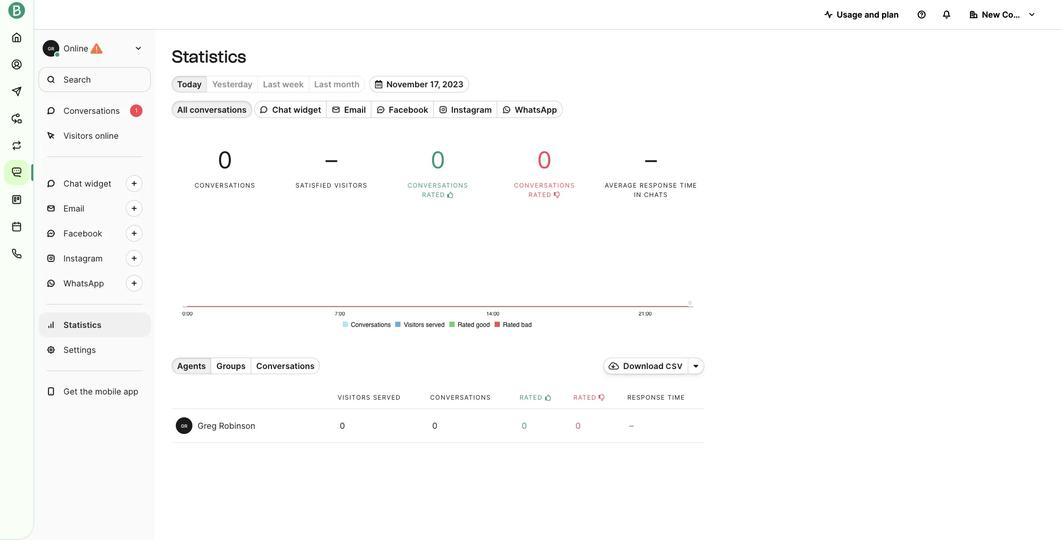 Task type: vqa. For each thing, say whether or not it's contained in the screenshot.
'When' on the left
no



Task type: describe. For each thing, give the bounding box(es) containing it.
visitors served
[[338, 394, 401, 402]]

chat widget button
[[254, 101, 326, 118]]

whatsapp inside whatsapp link
[[64, 278, 104, 289]]

response
[[628, 394, 666, 402]]

email link
[[39, 196, 151, 221]]

the
[[80, 387, 93, 397]]

0 horizontal spatial statistics
[[64, 320, 101, 331]]

new company
[[983, 9, 1041, 20]]

visitors
[[335, 182, 368, 189]]

17,
[[430, 79, 441, 90]]

email inside 'email' button
[[344, 104, 366, 115]]

app
[[124, 387, 139, 397]]

settings link
[[39, 338, 151, 363]]

– for visitors
[[326, 146, 338, 174]]

company
[[1003, 9, 1041, 20]]

online
[[64, 43, 88, 54]]

search
[[64, 74, 91, 85]]

2 conversations rated from the left
[[514, 182, 575, 199]]

csv
[[666, 362, 684, 371]]

1 vertical spatial good image
[[545, 395, 552, 401]]

1 vertical spatial bad image
[[599, 395, 606, 401]]

visitors online link
[[39, 123, 151, 148]]

greg robinson
[[198, 421, 256, 432]]

1
[[135, 107, 138, 115]]

visitors for visitors online
[[64, 131, 93, 141]]

gr for online
[[48, 46, 54, 51]]

get the mobile app
[[64, 387, 139, 397]]

online
[[95, 131, 119, 141]]

conversations button
[[251, 358, 320, 375]]

groups button
[[211, 358, 251, 375]]

2023
[[443, 79, 464, 90]]

time inside the average response time in chats
[[680, 182, 698, 189]]

whatsapp inside whatsapp button
[[515, 104, 558, 115]]

conversations inside button
[[190, 104, 247, 115]]

response
[[640, 182, 678, 189]]

usage and plan button
[[817, 4, 908, 25]]

agents
[[177, 361, 206, 372]]

download
[[624, 361, 664, 372]]

0 horizontal spatial bad image
[[554, 192, 561, 198]]

and
[[865, 9, 880, 20]]

usage
[[837, 9, 863, 20]]

served
[[373, 394, 401, 402]]

greg
[[198, 421, 217, 432]]

1 horizontal spatial –
[[630, 421, 634, 432]]

satisfied
[[296, 182, 332, 189]]

1 vertical spatial time
[[668, 394, 686, 402]]

instagram link
[[39, 246, 151, 271]]

all conversations button
[[172, 101, 252, 118]]

– for response
[[646, 146, 657, 174]]

groups
[[217, 361, 246, 372]]

gr for greg robinson
[[181, 424, 188, 429]]

average
[[605, 182, 638, 189]]

1 vertical spatial email
[[64, 204, 84, 214]]

widget inside button
[[294, 104, 321, 115]]

chat inside button
[[272, 104, 292, 115]]

1 vertical spatial widget
[[85, 179, 111, 189]]

average response time in chats
[[605, 182, 698, 199]]

mobile
[[95, 387, 121, 397]]

whatsapp link
[[39, 271, 151, 296]]

november
[[387, 79, 428, 90]]

november 17, 2023
[[387, 79, 464, 90]]

get the mobile app link
[[39, 379, 151, 404]]

1 conversations rated from the left
[[408, 182, 469, 199]]

solo image
[[694, 362, 699, 371]]

new
[[983, 9, 1001, 20]]

download csv
[[624, 361, 684, 372]]



Task type: locate. For each thing, give the bounding box(es) containing it.
good image
[[448, 192, 454, 198], [545, 395, 552, 401]]

facebook button
[[371, 101, 434, 118]]

1 horizontal spatial conversations
[[256, 361, 315, 372]]

0 vertical spatial email
[[344, 104, 366, 115]]

chat
[[272, 104, 292, 115], [64, 179, 82, 189]]

chat widget
[[272, 104, 321, 115], [64, 179, 111, 189]]

whatsapp
[[515, 104, 558, 115], [64, 278, 104, 289]]

visitors for visitors served
[[338, 394, 371, 402]]

1 horizontal spatial email
[[344, 104, 366, 115]]

0 vertical spatial bad image
[[554, 192, 561, 198]]

agents button
[[172, 358, 211, 375]]

1 vertical spatial visitors
[[338, 394, 371, 402]]

– up response
[[646, 146, 657, 174]]

email up "facebook" link
[[64, 204, 84, 214]]

1 vertical spatial chat
[[64, 179, 82, 189]]

chat widget inside button
[[272, 104, 321, 115]]

gr left online
[[48, 46, 54, 51]]

1 vertical spatial conversations
[[256, 361, 315, 372]]

instagram down the 2023
[[452, 104, 492, 115]]

satisfied visitors
[[296, 182, 368, 189]]

settings
[[64, 345, 96, 356]]

facebook up instagram "link"
[[64, 229, 102, 239]]

2 horizontal spatial conversations
[[430, 394, 491, 402]]

usage and plan
[[837, 9, 899, 20]]

widget up the email link
[[85, 179, 111, 189]]

0 horizontal spatial conversations rated
[[408, 182, 469, 199]]

chat widget left 'email' button
[[272, 104, 321, 115]]

1 horizontal spatial chat widget
[[272, 104, 321, 115]]

– down response
[[630, 421, 634, 432]]

all
[[177, 104, 188, 115]]

0 vertical spatial chat
[[272, 104, 292, 115]]

gr
[[48, 46, 54, 51], [181, 424, 188, 429]]

0
[[218, 146, 232, 174], [431, 146, 446, 174], [538, 146, 552, 174], [340, 421, 345, 432], [432, 421, 438, 432], [522, 421, 527, 432], [576, 421, 581, 432]]

conversations rated
[[408, 182, 469, 199], [514, 182, 575, 199]]

0 horizontal spatial whatsapp
[[64, 278, 104, 289]]

chats
[[644, 191, 668, 199]]

instagram button
[[434, 101, 497, 118]]

instagram down "facebook" link
[[64, 253, 103, 264]]

visitors left served
[[338, 394, 371, 402]]

2 vertical spatial conversations
[[430, 394, 491, 402]]

visitors
[[64, 131, 93, 141], [338, 394, 371, 402]]

0 vertical spatial time
[[680, 182, 698, 189]]

2 horizontal spatial –
[[646, 146, 657, 174]]

0 horizontal spatial facebook
[[64, 229, 102, 239]]

1 horizontal spatial facebook
[[389, 104, 429, 115]]

1 horizontal spatial whatsapp
[[515, 104, 558, 115]]

statistics up the settings
[[64, 320, 101, 331]]

0 horizontal spatial chat widget
[[64, 179, 111, 189]]

0 vertical spatial conversations
[[64, 106, 120, 116]]

1 vertical spatial instagram
[[64, 253, 103, 264]]

visitors left online
[[64, 131, 93, 141]]

robinson
[[219, 421, 256, 432]]

statistics
[[172, 47, 246, 67], [64, 320, 101, 331]]

0 vertical spatial widget
[[294, 104, 321, 115]]

1 horizontal spatial statistics
[[172, 47, 246, 67]]

widget left 'email' button
[[294, 104, 321, 115]]

visitors online
[[64, 131, 119, 141]]

today button
[[172, 76, 207, 93]]

bad image
[[554, 192, 561, 198], [599, 395, 606, 401]]

facebook down november
[[389, 104, 429, 115]]

get
[[64, 387, 78, 397]]

email button
[[326, 101, 371, 118]]

facebook
[[389, 104, 429, 115], [64, 229, 102, 239]]

response time
[[628, 394, 686, 402]]

0 horizontal spatial –
[[326, 146, 338, 174]]

chat widget link
[[39, 171, 151, 196]]

0 vertical spatial visitors
[[64, 131, 93, 141]]

new company button
[[962, 4, 1045, 25]]

statistics link
[[39, 313, 151, 338]]

whatsapp button
[[497, 101, 563, 118]]

0 horizontal spatial instagram
[[64, 253, 103, 264]]

0 vertical spatial statistics
[[172, 47, 246, 67]]

1 horizontal spatial visitors
[[338, 394, 371, 402]]

0 vertical spatial good image
[[448, 192, 454, 198]]

0 horizontal spatial good image
[[448, 192, 454, 198]]

0 vertical spatial whatsapp
[[515, 104, 558, 115]]

1 vertical spatial whatsapp
[[64, 278, 104, 289]]

0 horizontal spatial chat
[[64, 179, 82, 189]]

instagram inside instagram button
[[452, 104, 492, 115]]

1 vertical spatial facebook
[[64, 229, 102, 239]]

conversations inside button
[[256, 361, 315, 372]]

1 horizontal spatial good image
[[545, 395, 552, 401]]

0 vertical spatial facebook
[[389, 104, 429, 115]]

1 horizontal spatial instagram
[[452, 104, 492, 115]]

1 vertical spatial statistics
[[64, 320, 101, 331]]

plan
[[882, 9, 899, 20]]

visitors inside "visitors online" link
[[64, 131, 93, 141]]

gr left 'greg' in the left of the page
[[181, 424, 188, 429]]

in
[[635, 191, 642, 199]]

instagram inside instagram "link"
[[64, 253, 103, 264]]

search link
[[39, 67, 151, 92]]

email
[[344, 104, 366, 115], [64, 204, 84, 214]]

1 horizontal spatial conversations rated
[[514, 182, 575, 199]]

1 vertical spatial chat widget
[[64, 179, 111, 189]]

chat widget up the email link
[[64, 179, 111, 189]]

rated
[[422, 191, 445, 199], [529, 191, 552, 199], [520, 394, 543, 402], [574, 394, 597, 402]]

0 horizontal spatial gr
[[48, 46, 54, 51]]

0 vertical spatial instagram
[[452, 104, 492, 115]]

facebook inside facebook button
[[389, 104, 429, 115]]

1 horizontal spatial widget
[[294, 104, 321, 115]]

0 vertical spatial gr
[[48, 46, 54, 51]]

–
[[326, 146, 338, 174], [646, 146, 657, 174], [630, 421, 634, 432]]

all conversations
[[177, 104, 247, 115]]

0 horizontal spatial visitors
[[64, 131, 93, 141]]

conversations
[[64, 106, 120, 116], [256, 361, 315, 372], [430, 394, 491, 402]]

1 horizontal spatial chat
[[272, 104, 292, 115]]

– up satisfied visitors
[[326, 146, 338, 174]]

1 vertical spatial gr
[[181, 424, 188, 429]]

1 horizontal spatial bad image
[[599, 395, 606, 401]]

0 horizontal spatial widget
[[85, 179, 111, 189]]

0 horizontal spatial email
[[64, 204, 84, 214]]

email left facebook button in the left top of the page
[[344, 104, 366, 115]]

time
[[680, 182, 698, 189], [668, 394, 686, 402]]

widget
[[294, 104, 321, 115], [85, 179, 111, 189]]

0 horizontal spatial conversations
[[64, 106, 120, 116]]

today
[[177, 79, 202, 90]]

november 17, 2023 button
[[370, 76, 469, 93]]

facebook link
[[39, 221, 151, 246]]

instagram
[[452, 104, 492, 115], [64, 253, 103, 264]]

0 vertical spatial chat widget
[[272, 104, 321, 115]]

conversations
[[190, 104, 247, 115], [195, 182, 255, 189], [408, 182, 469, 189], [514, 182, 575, 189]]

statistics up today
[[172, 47, 246, 67]]

1 horizontal spatial gr
[[181, 424, 188, 429]]



